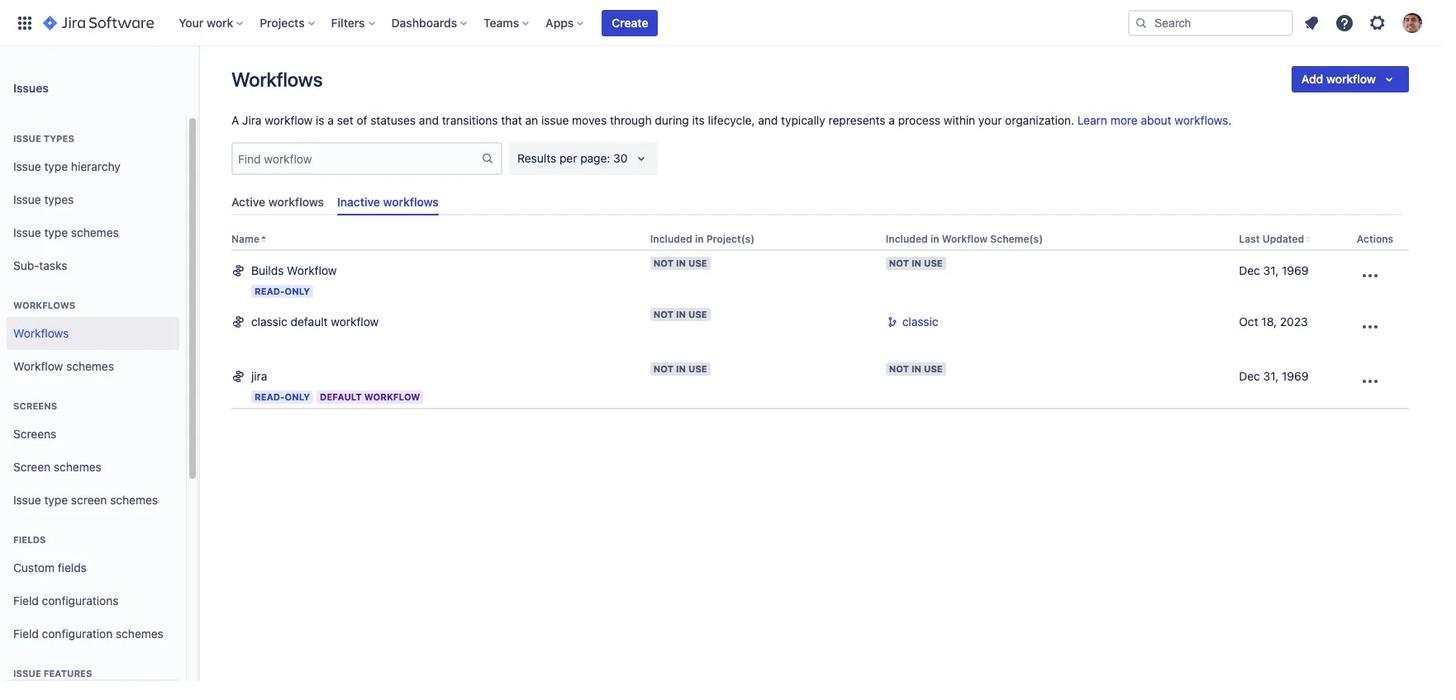 Task type: vqa. For each thing, say whether or not it's contained in the screenshot.
heading
no



Task type: locate. For each thing, give the bounding box(es) containing it.
1969 down "updated"
[[1282, 264, 1309, 278]]

open image
[[631, 149, 651, 169]]

typically
[[781, 113, 825, 127]]

1 vertical spatial read-
[[255, 392, 285, 403]]

in
[[676, 258, 686, 269], [911, 258, 921, 269], [676, 309, 686, 320], [676, 364, 686, 375], [911, 364, 921, 375]]

actions image up actions image
[[1360, 318, 1380, 337]]

0 vertical spatial workflow
[[1326, 72, 1376, 86]]

sub-tasks
[[13, 258, 67, 272]]

2 not in use dec 31, 1969 from the top
[[889, 364, 1309, 384]]

workflows for active workflows
[[268, 195, 324, 209]]

in for jira
[[676, 364, 686, 375]]

included in project(s)
[[650, 233, 755, 246]]

field configuration schemes link
[[7, 618, 179, 651]]

in for workflow
[[930, 233, 939, 246]]

3 not in use from the top
[[653, 364, 707, 375]]

notifications image
[[1302, 13, 1321, 33]]

type down types
[[44, 159, 68, 173]]

screens down workflow schemes
[[13, 401, 57, 412]]

read-only down jira
[[255, 392, 310, 403]]

1 dec from the top
[[1239, 264, 1260, 278]]

2 screens from the top
[[13, 427, 56, 441]]

actions image
[[1360, 372, 1380, 392]]

1 1969 from the top
[[1282, 264, 1309, 278]]

1 actions image from the top
[[1360, 266, 1380, 286]]

1 vertical spatial workflow
[[265, 113, 313, 127]]

issues
[[13, 81, 49, 95]]

moves
[[572, 113, 607, 127]]

is
[[316, 113, 324, 127]]

0 vertical spatial 1969
[[1282, 264, 1309, 278]]

included in workflow scheme(s)
[[886, 233, 1043, 246]]

0 vertical spatial not in use dec 31, 1969
[[889, 258, 1309, 278]]

1 horizontal spatial and
[[758, 113, 778, 127]]

of
[[357, 113, 367, 127]]

in left scheme(s) at the right top of page
[[930, 233, 939, 246]]

workflows inside workflows link
[[13, 326, 69, 340]]

not in use dec 31, 1969
[[889, 258, 1309, 278], [889, 364, 1309, 384]]

screens for the screens link
[[13, 427, 56, 441]]

1 issue from the top
[[13, 133, 41, 144]]

18,
[[1261, 315, 1277, 329]]

2 vertical spatial type
[[44, 493, 68, 507]]

1 vertical spatial workflows
[[13, 300, 75, 311]]

1 horizontal spatial workflow
[[331, 315, 379, 329]]

your
[[179, 15, 204, 29]]

name
[[231, 233, 260, 246]]

projects
[[260, 15, 305, 29]]

workflow left down icon
[[1326, 72, 1376, 86]]

2 horizontal spatial workflow
[[1326, 72, 1376, 86]]

field configurations
[[13, 594, 119, 608]]

workflow for a jira workflow is a set of statuses and transitions that an issue moves through during its lifecycle, and typically represents a process within your organization. learn more about workflows .
[[265, 113, 313, 127]]

31, down 18,
[[1263, 370, 1279, 384]]

1 vertical spatial dec
[[1239, 370, 1260, 384]]

Find workflow text field
[[233, 147, 481, 170]]

30
[[613, 151, 628, 165]]

use for classic default workflow
[[688, 309, 707, 320]]

1 workflow image from the top
[[231, 314, 245, 329]]

dashboards
[[391, 15, 457, 29]]

0 horizontal spatial classic
[[251, 315, 287, 329]]

Search field
[[1128, 10, 1293, 36]]

type inside screens group
[[44, 493, 68, 507]]

workflow image down workflow image
[[231, 314, 245, 329]]

types
[[44, 133, 74, 144]]

builds
[[251, 264, 284, 278]]

active workflows
[[231, 195, 324, 209]]

workflows for workflows link
[[13, 326, 69, 340]]

jira software image
[[43, 13, 154, 33], [43, 13, 154, 33]]

1969
[[1282, 264, 1309, 278], [1282, 370, 1309, 384]]

1 horizontal spatial in
[[930, 233, 939, 246]]

2 vertical spatial workflow
[[331, 315, 379, 329]]

0 vertical spatial dec
[[1239, 264, 1260, 278]]

per
[[559, 151, 577, 165]]

4 issue from the top
[[13, 225, 41, 239]]

type up the tasks
[[44, 225, 68, 239]]

and right statuses
[[419, 113, 439, 127]]

not in use for workflow
[[653, 258, 707, 269]]

not for classic default workflow
[[653, 309, 674, 320]]

workflow for classic default workflow
[[331, 315, 379, 329]]

workflows right about
[[1175, 113, 1228, 127]]

schemes down workflows link
[[66, 359, 114, 373]]

issue inside issue type screen schemes link
[[13, 493, 41, 507]]

31, down last updated
[[1263, 264, 1279, 278]]

only left default
[[285, 392, 310, 403]]

5 issue from the top
[[13, 493, 41, 507]]

schemes down issue types link
[[71, 225, 119, 239]]

dec down oct
[[1239, 370, 1260, 384]]

last
[[1239, 233, 1260, 246]]

issue type hierarchy
[[13, 159, 121, 173]]

schemes inside "issue types" group
[[71, 225, 119, 239]]

actions image for oct 18, 2023
[[1360, 318, 1380, 337]]

0 vertical spatial type
[[44, 159, 68, 173]]

a right is
[[328, 113, 334, 127]]

that
[[501, 113, 522, 127]]

.
[[1228, 113, 1232, 127]]

1 vertical spatial screens
[[13, 427, 56, 441]]

issue inside issue type hierarchy link
[[13, 159, 41, 173]]

dec down last
[[1239, 264, 1260, 278]]

2 read- from the top
[[255, 392, 285, 403]]

issue for issue type schemes
[[13, 225, 41, 239]]

dec
[[1239, 264, 1260, 278], [1239, 370, 1260, 384]]

1 a from the left
[[328, 113, 334, 127]]

0 vertical spatial workflows
[[231, 68, 323, 91]]

1 vertical spatial only
[[285, 392, 310, 403]]

workflows
[[1175, 113, 1228, 127], [268, 195, 324, 209], [383, 195, 439, 209]]

1969 for jira
[[1282, 370, 1309, 384]]

0 vertical spatial read-
[[255, 286, 285, 297]]

schemes down field configurations link
[[116, 627, 164, 641]]

read- down jira
[[255, 392, 285, 403]]

workflows for workflows group
[[13, 300, 75, 311]]

not in use
[[653, 258, 707, 269], [653, 309, 707, 320], [653, 364, 707, 375]]

2 in from the left
[[930, 233, 939, 246]]

field
[[13, 594, 39, 608], [13, 627, 39, 641]]

classic right the "scheme" "image"
[[902, 315, 938, 329]]

issue inside issue type schemes link
[[13, 225, 41, 239]]

learn
[[1077, 113, 1107, 127]]

fields
[[58, 561, 87, 575]]

banner containing your work
[[0, 0, 1442, 46]]

1 vertical spatial workflow image
[[231, 369, 245, 384]]

1 type from the top
[[44, 159, 68, 173]]

2 and from the left
[[758, 113, 778, 127]]

schemes inside fields group
[[116, 627, 164, 641]]

your work
[[179, 15, 233, 29]]

active
[[231, 195, 265, 209]]

default workflow
[[320, 392, 420, 403]]

workflow left is
[[265, 113, 313, 127]]

its
[[692, 113, 705, 127]]

2 dec from the top
[[1239, 370, 1260, 384]]

1 vertical spatial not in use
[[653, 309, 707, 320]]

0 vertical spatial actions image
[[1360, 266, 1380, 286]]

1 vertical spatial field
[[13, 627, 39, 641]]

field down custom
[[13, 594, 39, 608]]

1 vertical spatial type
[[44, 225, 68, 239]]

1 included from the left
[[650, 233, 692, 246]]

0 vertical spatial workflow image
[[231, 314, 245, 329]]

screens
[[13, 401, 57, 412], [13, 427, 56, 441]]

type for hierarchy
[[44, 159, 68, 173]]

workflow right builds at the left top of page
[[287, 264, 337, 278]]

only
[[285, 286, 310, 297], [285, 392, 310, 403]]

page:
[[580, 151, 610, 165]]

31, for jira
[[1263, 370, 1279, 384]]

workflow image left jira
[[231, 369, 245, 384]]

1 horizontal spatial classic
[[902, 315, 938, 329]]

included
[[650, 233, 692, 246], [886, 233, 928, 246]]

scheme image
[[886, 314, 899, 329]]

type left screen
[[44, 493, 68, 507]]

0 vertical spatial read-only
[[255, 286, 310, 297]]

actions image
[[1360, 266, 1380, 286], [1360, 318, 1380, 337]]

builds workflow
[[251, 264, 337, 278]]

default
[[320, 392, 362, 403]]

1 screens from the top
[[13, 401, 57, 412]]

3 type from the top
[[44, 493, 68, 507]]

workflow down workflows link
[[13, 359, 63, 373]]

2 included from the left
[[886, 233, 928, 246]]

issue inside issue types link
[[13, 192, 41, 206]]

2 1969 from the top
[[1282, 370, 1309, 384]]

1 classic from the left
[[251, 315, 287, 329]]

read- down builds at the left top of page
[[255, 286, 285, 297]]

1 horizontal spatial workflows
[[383, 195, 439, 209]]

2 actions image from the top
[[1360, 318, 1380, 337]]

read-
[[255, 286, 285, 297], [255, 392, 285, 403]]

issue
[[541, 113, 569, 127]]

1 vertical spatial 1969
[[1282, 370, 1309, 384]]

1 vertical spatial 31,
[[1263, 370, 1279, 384]]

2 not in use from the top
[[653, 309, 707, 320]]

1 vertical spatial actions image
[[1360, 318, 1380, 337]]

1 in from the left
[[695, 233, 704, 246]]

2 issue from the top
[[13, 159, 41, 173]]

1 horizontal spatial included
[[886, 233, 928, 246]]

last updated
[[1239, 233, 1304, 246]]

2 field from the top
[[13, 627, 39, 641]]

lifecycle,
[[708, 113, 755, 127]]

0 vertical spatial field
[[13, 594, 39, 608]]

workflows up jira
[[231, 68, 323, 91]]

0 vertical spatial only
[[285, 286, 310, 297]]

2 vertical spatial workflows
[[13, 326, 69, 340]]

types
[[44, 192, 74, 206]]

0 horizontal spatial included
[[650, 233, 692, 246]]

workflows right inactive
[[383, 195, 439, 209]]

scheme(s)
[[990, 233, 1043, 246]]

workflow image
[[231, 263, 245, 278]]

classic left default
[[251, 315, 287, 329]]

0 horizontal spatial in
[[695, 233, 704, 246]]

an
[[525, 113, 538, 127]]

read-only down builds workflow
[[255, 286, 310, 297]]

custom
[[13, 561, 55, 575]]

1 not in use dec 31, 1969 from the top
[[889, 258, 1309, 278]]

issue for issue type hierarchy
[[13, 159, 41, 173]]

1 31, from the top
[[1263, 264, 1279, 278]]

dec for jira
[[1239, 370, 1260, 384]]

0 vertical spatial not in use
[[653, 258, 707, 269]]

1 field from the top
[[13, 594, 39, 608]]

1 and from the left
[[419, 113, 439, 127]]

0 vertical spatial screens
[[13, 401, 57, 412]]

2 classic from the left
[[902, 315, 938, 329]]

2 type from the top
[[44, 225, 68, 239]]

6 issue from the top
[[13, 669, 41, 679]]

tab list
[[225, 188, 1409, 216]]

only down builds workflow
[[285, 286, 310, 297]]

in left project(s)
[[695, 233, 704, 246]]

field for field configurations
[[13, 594, 39, 608]]

not
[[653, 258, 674, 269], [889, 258, 909, 269], [653, 309, 674, 320], [653, 364, 674, 375], [889, 364, 909, 375]]

2 read-only from the top
[[255, 392, 310, 403]]

workflow schemes link
[[7, 350, 179, 383]]

and left typically
[[758, 113, 778, 127]]

included for included in project(s)
[[650, 233, 692, 246]]

workflow image
[[231, 314, 245, 329], [231, 369, 245, 384]]

workflow
[[942, 233, 988, 246], [287, 264, 337, 278], [13, 359, 63, 373], [364, 392, 420, 403]]

1 not in use from the top
[[653, 258, 707, 269]]

create button
[[602, 10, 658, 36]]

workflow inside 'link'
[[13, 359, 63, 373]]

workflows up workflow schemes
[[13, 326, 69, 340]]

default
[[291, 315, 328, 329]]

inactive workflows
[[337, 195, 439, 209]]

2 workflow image from the top
[[231, 369, 245, 384]]

workflow right default
[[331, 315, 379, 329]]

process
[[898, 113, 940, 127]]

features
[[44, 669, 92, 679]]

a left process
[[889, 113, 895, 127]]

0 horizontal spatial workflow
[[265, 113, 313, 127]]

not in use dec 31, 1969 for jira
[[889, 364, 1309, 384]]

a
[[328, 113, 334, 127], [889, 113, 895, 127]]

hierarchy
[[71, 159, 121, 173]]

issue types
[[13, 133, 74, 144]]

issue for issue type screen schemes
[[13, 493, 41, 507]]

1 horizontal spatial a
[[889, 113, 895, 127]]

screens link
[[7, 418, 179, 451]]

1 vertical spatial not in use dec 31, 1969
[[889, 364, 1309, 384]]

about
[[1141, 113, 1172, 127]]

project(s)
[[706, 233, 755, 246]]

sidebar navigation image
[[180, 66, 217, 99]]

workflow
[[1326, 72, 1376, 86], [265, 113, 313, 127], [331, 315, 379, 329]]

0 horizontal spatial workflows
[[268, 195, 324, 209]]

1 vertical spatial read-only
[[255, 392, 310, 403]]

3 issue from the top
[[13, 192, 41, 206]]

banner
[[0, 0, 1442, 46]]

read-only
[[255, 286, 310, 297], [255, 392, 310, 403]]

jira
[[251, 370, 267, 384]]

screens up screen
[[13, 427, 56, 441]]

actions image down actions
[[1360, 266, 1380, 286]]

type for schemes
[[44, 225, 68, 239]]

0 horizontal spatial and
[[419, 113, 439, 127]]

1969 down the 2023 on the top of the page
[[1282, 370, 1309, 384]]

0 horizontal spatial a
[[328, 113, 334, 127]]

organization.
[[1005, 113, 1074, 127]]

workflows down sub-tasks
[[13, 300, 75, 311]]

2 31, from the top
[[1263, 370, 1279, 384]]

2 vertical spatial not in use
[[653, 364, 707, 375]]

workflows right active
[[268, 195, 324, 209]]

workflow schemes
[[13, 359, 114, 373]]

field up issue features
[[13, 627, 39, 641]]

workflow image for classic default workflow
[[231, 314, 245, 329]]

0 vertical spatial 31,
[[1263, 264, 1279, 278]]

issue type schemes link
[[7, 217, 179, 250]]



Task type: describe. For each thing, give the bounding box(es) containing it.
2 only from the top
[[285, 392, 310, 403]]

a jira workflow is a set of statuses and transitions that an issue moves through during its lifecycle, and typically represents a process within your organization. learn more about workflows .
[[231, 113, 1232, 127]]

during
[[655, 113, 689, 127]]

teams button
[[479, 10, 536, 36]]

1 read-only from the top
[[255, 286, 310, 297]]

issue types group
[[7, 116, 179, 288]]

apps
[[546, 15, 574, 29]]

issue types
[[13, 192, 74, 206]]

last updated button
[[1239, 233, 1304, 246]]

projects button
[[255, 10, 321, 36]]

within
[[944, 113, 975, 127]]

custom fields link
[[7, 552, 179, 585]]

more
[[1110, 113, 1138, 127]]

field for field configuration schemes
[[13, 627, 39, 641]]

in for classic default workflow
[[676, 309, 686, 320]]

not for builds workflow
[[653, 258, 674, 269]]

appswitcher icon image
[[15, 13, 35, 33]]

screen schemes
[[13, 460, 101, 474]]

use for builds workflow
[[688, 258, 707, 269]]

help image
[[1335, 13, 1355, 33]]

issue features
[[13, 669, 92, 679]]

not in use for default
[[653, 309, 707, 320]]

teams
[[484, 15, 519, 29]]

sub-
[[13, 258, 39, 272]]

issue type hierarchy link
[[7, 150, 179, 183]]

classic default workflow
[[251, 315, 379, 329]]

workflow left scheme(s) at the right top of page
[[942, 233, 988, 246]]

your profile and settings image
[[1402, 13, 1422, 33]]

2 horizontal spatial workflows
[[1175, 113, 1228, 127]]

issue types link
[[7, 183, 179, 217]]

set
[[337, 113, 353, 127]]

schemes right screen
[[110, 493, 158, 507]]

your work button
[[174, 10, 250, 36]]

2 a from the left
[[889, 113, 895, 127]]

workflows group
[[7, 283, 179, 388]]

apps button
[[541, 10, 590, 36]]

dashboards button
[[386, 10, 474, 36]]

a
[[231, 113, 239, 127]]

issue for issue types
[[13, 133, 41, 144]]

fields
[[13, 535, 46, 545]]

down icon image
[[1379, 69, 1399, 89]]

not in use dec 31, 1969 for builds workflow
[[889, 258, 1309, 278]]

transitions
[[442, 113, 498, 127]]

included for included in workflow scheme(s)
[[886, 233, 928, 246]]

search image
[[1135, 16, 1148, 29]]

field configuration schemes
[[13, 627, 164, 641]]

work
[[207, 15, 233, 29]]

schemes inside 'link'
[[66, 359, 114, 373]]

issue type screen schemes
[[13, 493, 158, 507]]

represents
[[829, 113, 886, 127]]

workflows for inactive workflows
[[383, 195, 439, 209]]

results
[[517, 151, 556, 165]]

add workflow button
[[1292, 66, 1409, 93]]

in for builds workflow
[[676, 258, 686, 269]]

configuration
[[42, 627, 113, 641]]

type for screen
[[44, 493, 68, 507]]

filters button
[[326, 10, 381, 36]]

field configurations link
[[7, 585, 179, 618]]

1969 for builds workflow
[[1282, 264, 1309, 278]]

classic for classic default workflow
[[251, 315, 287, 329]]

inactive
[[337, 195, 380, 209]]

tab list containing active workflows
[[225, 188, 1409, 216]]

jira
[[242, 113, 262, 127]]

results per page: 30
[[517, 151, 628, 165]]

screens for screens group
[[13, 401, 57, 412]]

fields group
[[7, 517, 179, 656]]

issue type screen schemes link
[[7, 484, 179, 517]]

schemes up issue type screen schemes
[[54, 460, 101, 474]]

tasks
[[39, 258, 67, 272]]

screen
[[71, 493, 107, 507]]

primary element
[[10, 0, 1128, 46]]

workflow inside popup button
[[1326, 72, 1376, 86]]

screens group
[[7, 383, 179, 522]]

workflow image for jira
[[231, 369, 245, 384]]

actions image for dec 31, 1969
[[1360, 266, 1380, 286]]

issue for issue features
[[13, 669, 41, 679]]

1 read- from the top
[[255, 286, 285, 297]]

1 only from the top
[[285, 286, 310, 297]]

classic for classic
[[902, 315, 938, 329]]

issue for issue types
[[13, 192, 41, 206]]

statuses
[[370, 113, 416, 127]]

updated
[[1263, 233, 1304, 246]]

filters
[[331, 15, 365, 29]]

31, for builds workflow
[[1263, 264, 1279, 278]]

sub-tasks link
[[7, 250, 179, 283]]

use for jira
[[688, 364, 707, 375]]

workflow right default
[[364, 392, 420, 403]]

through
[[610, 113, 652, 127]]

add workflow
[[1301, 72, 1376, 86]]

create
[[612, 15, 648, 29]]

settings image
[[1368, 13, 1388, 33]]

not for jira
[[653, 364, 674, 375]]

workflows link
[[7, 317, 179, 350]]

screen schemes link
[[7, 451, 179, 484]]

oct
[[1239, 315, 1258, 329]]

add
[[1301, 72, 1323, 86]]

2023
[[1280, 315, 1308, 329]]

actions
[[1357, 233, 1394, 246]]

your
[[978, 113, 1002, 127]]

classic link
[[899, 314, 938, 331]]

learn more about workflows link
[[1077, 113, 1228, 127]]

in for project(s)
[[695, 233, 704, 246]]

issue type schemes
[[13, 225, 119, 239]]

configurations
[[42, 594, 119, 608]]

dec for builds workflow
[[1239, 264, 1260, 278]]



